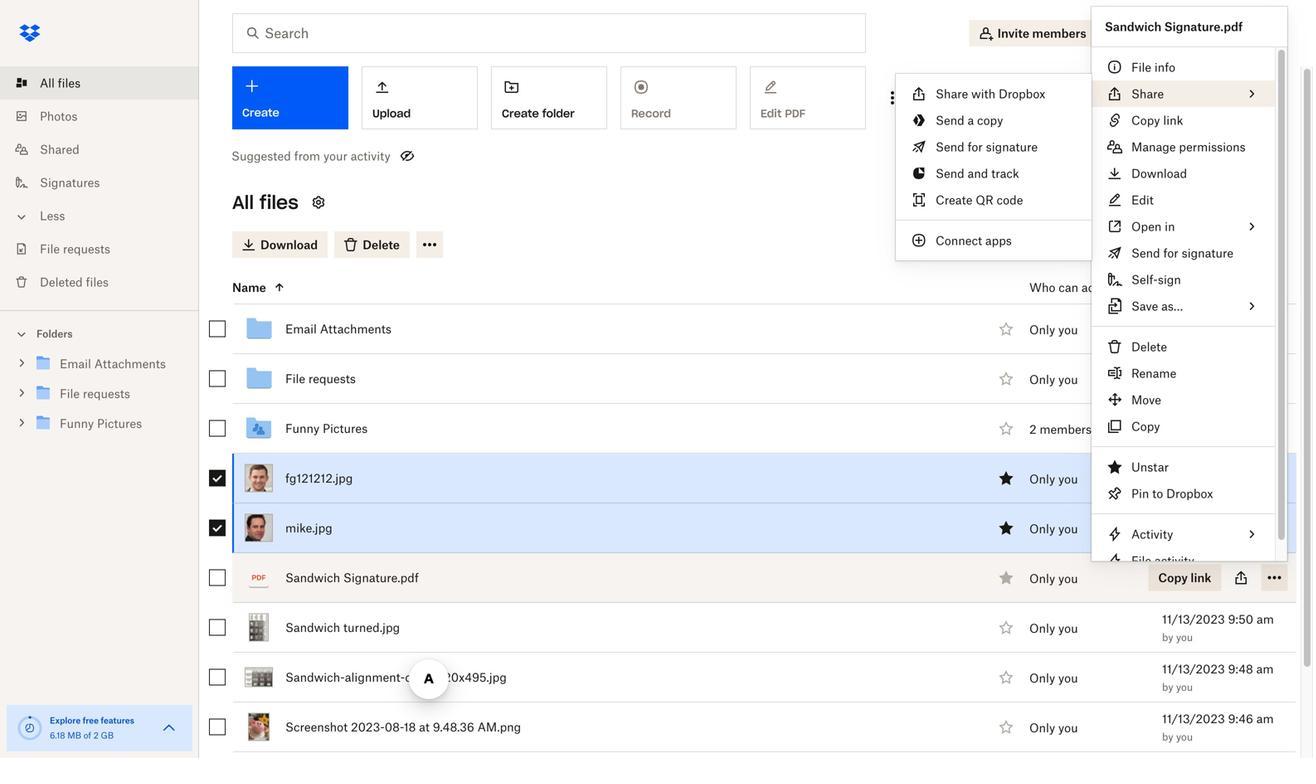 Task type: locate. For each thing, give the bounding box(es) containing it.
2 copy from the top
[[1132, 419, 1160, 434]]

share inside menu item
[[936, 87, 969, 101]]

add to starred image inside name sandwich-alignment-chart-720x495.jpg, modified 11/13/2023 9:48 am, element
[[997, 668, 1016, 687]]

0 horizontal spatial send for signature
[[936, 140, 1038, 154]]

5 only from the top
[[1030, 572, 1056, 586]]

4 am from the top
[[1257, 612, 1274, 626]]

signature for top send for signature menu item
[[986, 140, 1038, 154]]

1 vertical spatial sandwich
[[285, 571, 340, 585]]

sandwich signature.pdf up 'info'
[[1105, 19, 1243, 34]]

by
[[1162, 482, 1174, 495], [1162, 532, 1174, 544], [1162, 582, 1174, 594], [1162, 631, 1174, 644], [1162, 681, 1174, 694], [1162, 731, 1174, 743]]

0 vertical spatial requests
[[63, 242, 110, 256]]

1 horizontal spatial 2
[[1030, 422, 1037, 436]]

1 vertical spatial 2
[[1030, 422, 1037, 436]]

pin to dropbox menu item
[[1092, 480, 1275, 507]]

2 only you from the top
[[1030, 372, 1078, 387]]

only you inside name screenshot 2023-08-18 at 9.48.36 am.png, modified 11/13/2023 9:46 am, element
[[1030, 721, 1078, 735]]

modified button
[[1162, 278, 1255, 297]]

sandwich down "mike.jpg"
[[285, 571, 340, 585]]

remove from starred image for fg121212.jpg
[[997, 468, 1016, 488]]

1 horizontal spatial share
[[1132, 87, 1164, 101]]

am inside 11/13/2023 9:50 am by you
[[1257, 612, 1274, 626]]

all files
[[40, 76, 81, 90], [232, 191, 299, 214]]

0 vertical spatial dropbox
[[999, 87, 1046, 101]]

2 9:48 from the top
[[1228, 513, 1254, 527]]

for down in
[[1164, 246, 1179, 260]]

all down suggested
[[232, 191, 254, 214]]

share inside menu item
[[1132, 87, 1164, 101]]

2 for 2 members
[[1030, 422, 1037, 436]]

files up photos
[[58, 76, 81, 90]]

11/13/2023 for turned.jpg
[[1162, 612, 1225, 626]]

file down the "activity"
[[1132, 554, 1152, 568]]

file requests link
[[13, 232, 199, 266], [285, 369, 356, 389]]

screenshot 2023-08-18 at 9.48.36 am.png link
[[285, 717, 521, 737]]

0 vertical spatial files
[[58, 76, 81, 90]]

0 vertical spatial send for signature
[[936, 140, 1038, 154]]

sandwich inside "link"
[[285, 571, 340, 585]]

free
[[83, 716, 99, 726]]

who
[[1030, 280, 1056, 295]]

0 horizontal spatial sandwich signature.pdf
[[285, 571, 419, 585]]

1 vertical spatial signature.pdf
[[343, 571, 419, 585]]

2 vertical spatial files
[[86, 275, 109, 289]]

sandwich signature.pdf inside table
[[285, 571, 419, 585]]

suggested
[[232, 149, 291, 163]]

file activity menu item
[[1092, 548, 1275, 574]]

2
[[1153, 239, 1160, 253], [1030, 422, 1037, 436], [94, 731, 99, 741]]

am
[[1257, 463, 1274, 477], [1257, 513, 1274, 527], [1257, 563, 1274, 577], [1257, 612, 1274, 626], [1257, 662, 1274, 676], [1257, 712, 1274, 726]]

0 vertical spatial signature
[[986, 140, 1038, 154]]

0 vertical spatial file requests link
[[13, 232, 199, 266]]

1 horizontal spatial files
[[86, 275, 109, 289]]

create inside create folder button
[[502, 107, 539, 120]]

signature.pdf up 'turned.jpg'
[[343, 571, 419, 585]]

file inside table
[[285, 372, 305, 386]]

7 only you from the top
[[1030, 671, 1078, 685]]

2 only you button from the top
[[1030, 370, 1078, 389]]

copy
[[1132, 113, 1160, 127], [1132, 419, 1160, 434]]

2 horizontal spatial 2
[[1153, 239, 1160, 253]]

11/13/2023 9:48 am by you up 9:58
[[1162, 513, 1274, 544]]

only you button inside name mike.jpg, modified 11/13/2023 9:48 am, element
[[1030, 520, 1078, 538]]

file requests link up "deleted files"
[[13, 232, 199, 266]]

3 11/13/2023 from the top
[[1162, 563, 1225, 577]]

dropbox for pin to dropbox
[[1167, 487, 1213, 501]]

1 vertical spatial sandwich signature.pdf
[[285, 571, 419, 585]]

activity down "activity" menu item
[[1155, 554, 1195, 568]]

9:48 inside name sandwich-alignment-chart-720x495.jpg, modified 11/13/2023 9:48 am, element
[[1228, 662, 1254, 676]]

1 vertical spatial file requests link
[[285, 369, 356, 389]]

5 add to starred image from the top
[[997, 717, 1016, 737]]

1 vertical spatial files
[[260, 191, 299, 214]]

0 horizontal spatial files
[[58, 76, 81, 90]]

funny pictures
[[285, 422, 368, 436]]

with
[[972, 87, 996, 101]]

1 vertical spatial signature
[[1182, 246, 1234, 260]]

11/13/2023 down "activity" menu item
[[1162, 563, 1225, 577]]

create
[[502, 107, 539, 120], [936, 193, 973, 207]]

1 11/13/2023 from the top
[[1162, 463, 1225, 477]]

6 by from the top
[[1162, 731, 1174, 743]]

4 only you button from the top
[[1030, 520, 1078, 538]]

11/13/2023 down 11/13/2023 9:50 am by you
[[1162, 662, 1225, 676]]

0 horizontal spatial requests
[[63, 242, 110, 256]]

screenshot 2023-08-18 at 9.48.36 am.png
[[285, 720, 521, 734]]

11/13/2023 9:58 am by you
[[1162, 563, 1274, 594]]

features
[[101, 716, 134, 726]]

copy menu item
[[1092, 413, 1275, 440]]

signature up modified button
[[1182, 246, 1234, 260]]

1 only you from the top
[[1030, 323, 1078, 337]]

activity inside menu item
[[1155, 554, 1195, 568]]

9:48 inside name fg121212.jpg, modified 11/13/2023 9:48 am, "element"
[[1228, 463, 1254, 477]]

0 vertical spatial activity
[[351, 149, 391, 163]]

add to starred image
[[997, 369, 1016, 389]]

3 am from the top
[[1257, 563, 1274, 577]]

send left and
[[936, 166, 965, 180]]

send for signature menu item
[[896, 134, 1092, 160], [1092, 240, 1275, 266]]

0 vertical spatial for
[[968, 140, 983, 154]]

6 am from the top
[[1257, 712, 1274, 726]]

0 vertical spatial create
[[502, 107, 539, 120]]

by inside 11/13/2023 9:58 am by you
[[1162, 582, 1174, 594]]

mike.jpg
[[285, 521, 333, 535]]

to
[[1153, 487, 1164, 501]]

folders
[[37, 328, 73, 340]]

list
[[0, 56, 199, 310]]

1 horizontal spatial activity
[[1155, 554, 1195, 568]]

5 only you from the top
[[1030, 572, 1078, 586]]

1 vertical spatial all files
[[232, 191, 299, 214]]

0 horizontal spatial activity
[[351, 149, 391, 163]]

0 vertical spatial signature.pdf
[[1165, 19, 1243, 34]]

3 11/13/2023 9:48 am by you from the top
[[1162, 662, 1274, 694]]

only you inside name sandwich-alignment-chart-720x495.jpg, modified 11/13/2023 9:48 am, element
[[1030, 671, 1078, 685]]

3 9:48 from the top
[[1228, 662, 1254, 676]]

sandwich for sandwich signature.pdf
[[285, 571, 340, 585]]

send a copy
[[936, 113, 1004, 127]]

only for signature.pdf
[[1030, 572, 1056, 586]]

only you inside name file requests, modified 12/14/2023 4:10 pm, element
[[1030, 372, 1078, 387]]

add to starred image
[[997, 319, 1016, 339], [997, 419, 1016, 439], [997, 618, 1016, 638], [997, 668, 1016, 687], [997, 717, 1016, 737]]

1 horizontal spatial send for signature
[[1132, 246, 1234, 260]]

1 horizontal spatial signature
[[1182, 246, 1234, 260]]

remove from starred image
[[997, 468, 1016, 488], [997, 518, 1016, 538]]

requests up "deleted files"
[[63, 242, 110, 256]]

requests
[[63, 242, 110, 256], [309, 372, 356, 386]]

7 only you button from the top
[[1030, 669, 1078, 687]]

1 -- from the top
[[1162, 322, 1172, 336]]

2 left members at right bottom
[[1030, 422, 1037, 436]]

0 horizontal spatial 2
[[94, 731, 99, 741]]

file requests up "deleted files"
[[40, 242, 110, 256]]

1 9:48 from the top
[[1228, 463, 1254, 477]]

am inside 11/13/2023 9:58 am by you
[[1257, 563, 1274, 577]]

all inside list item
[[40, 76, 55, 90]]

2 vertical spatial sandwich
[[285, 621, 340, 635]]

file activity
[[1132, 554, 1195, 568]]

copy left link
[[1132, 113, 1160, 127]]

signature.pdf
[[1165, 19, 1243, 34], [343, 571, 419, 585]]

open in menu item
[[1092, 213, 1275, 240]]

copy inside menu item
[[1132, 419, 1160, 434]]

in
[[1165, 219, 1175, 234]]

4 only from the top
[[1030, 522, 1056, 536]]

2 right of
[[94, 731, 99, 741]]

activity right your
[[351, 149, 391, 163]]

you inside 11/13/2023 9:58 am by you
[[1176, 582, 1193, 594]]

send for signature for bottommost send for signature menu item
[[1132, 246, 1234, 260]]

2 inside button
[[1030, 422, 1037, 436]]

6 only you button from the top
[[1030, 619, 1078, 638]]

file down the email
[[285, 372, 305, 386]]

8 only from the top
[[1030, 721, 1056, 735]]

fg121212.jpg link
[[285, 468, 353, 488]]

1 horizontal spatial requests
[[309, 372, 356, 386]]

create inside the create qr code menu item
[[936, 193, 973, 207]]

all files down suggested
[[232, 191, 299, 214]]

11/13/2023 down pin to dropbox menu item
[[1162, 513, 1225, 527]]

suggested from your activity
[[232, 149, 391, 163]]

dropbox
[[999, 87, 1046, 101], [1167, 487, 1213, 501]]

only inside name screenshot 2023-08-18 at 9.48.36 am.png, modified 11/13/2023 9:46 am, element
[[1030, 721, 1056, 735]]

sandwich up file info at the right of page
[[1105, 19, 1162, 34]]

by inside 11/13/2023 9:50 am by you
[[1162, 631, 1174, 644]]

1 horizontal spatial all
[[232, 191, 254, 214]]

copy inside 'menu item'
[[1132, 113, 1160, 127]]

sandwich-
[[285, 670, 345, 685]]

-- down as…
[[1162, 322, 1172, 336]]

0 vertical spatial all files
[[40, 76, 81, 90]]

1 vertical spatial dropbox
[[1167, 487, 1213, 501]]

copy for copy
[[1132, 419, 1160, 434]]

8 only you button from the top
[[1030, 719, 1078, 737]]

1 copy from the top
[[1132, 113, 1160, 127]]

-- for attachments
[[1162, 322, 1172, 336]]

for up send and track
[[968, 140, 983, 154]]

only you button inside name sandwich signature.pdf, modified 11/13/2023 9:58 am, element
[[1030, 570, 1078, 588]]

only you for turned.jpg
[[1030, 621, 1078, 636]]

only inside the name email attachments, modified 11/13/2023 10:24 am, element
[[1030, 323, 1056, 337]]

0 vertical spatial remove from starred image
[[997, 468, 1016, 488]]

create left folder
[[502, 107, 539, 120]]

only you inside name sandwich turned.jpg, modified 11/13/2023 9:50 am, element
[[1030, 621, 1078, 636]]

0 vertical spatial all
[[40, 76, 55, 90]]

0 horizontal spatial share
[[936, 87, 969, 101]]

files
[[58, 76, 81, 90], [260, 191, 299, 214], [86, 275, 109, 289]]

explore
[[50, 716, 81, 726]]

code
[[997, 193, 1023, 207]]

activity
[[1132, 527, 1174, 541]]

all up photos
[[40, 76, 55, 90]]

11/13/2023 9:48 am by you up 9:46
[[1162, 662, 1274, 694]]

only you button inside name sandwich turned.jpg, modified 11/13/2023 9:50 am, element
[[1030, 619, 1078, 638]]

table
[[196, 271, 1297, 758]]

by inside 11/13/2023 9:46 am by you
[[1162, 731, 1174, 743]]

apps
[[986, 234, 1012, 248]]

rename menu item
[[1092, 360, 1275, 387]]

sandwich up sandwich-
[[285, 621, 340, 635]]

1 vertical spatial --
[[1162, 372, 1172, 386]]

by inside name sandwich-alignment-chart-720x495.jpg, modified 11/13/2023 9:48 am, element
[[1162, 681, 1174, 694]]

sandwich signature.pdf up sandwich turned.jpg
[[285, 571, 419, 585]]

send left a
[[936, 113, 965, 127]]

0 vertical spatial 2
[[1153, 239, 1160, 253]]

send for signature menu item down copy
[[896, 134, 1092, 160]]

1 by from the top
[[1162, 482, 1174, 495]]

copy link
[[1132, 113, 1184, 127]]

only you inside the name email attachments, modified 11/13/2023 10:24 am, element
[[1030, 323, 1078, 337]]

0 vertical spatial --
[[1162, 322, 1172, 336]]

4 11/13/2023 from the top
[[1162, 612, 1225, 626]]

only you button inside name file requests, modified 12/14/2023 4:10 pm, element
[[1030, 370, 1078, 389]]

1 remove from starred image from the top
[[997, 468, 1016, 488]]

4 add to starred image from the top
[[997, 668, 1016, 687]]

dropbox down unstar menu item
[[1167, 487, 1213, 501]]

0 vertical spatial 9:48
[[1228, 463, 1254, 477]]

send for signature down copy
[[936, 140, 1038, 154]]

-- inside name file requests, modified 12/14/2023 4:10 pm, element
[[1162, 372, 1172, 386]]

you inside the name email attachments, modified 11/13/2023 10:24 am, element
[[1059, 323, 1078, 337]]

1 horizontal spatial file requests link
[[285, 369, 356, 389]]

11/13/2023 9:48 am by you down copy menu item on the bottom right
[[1162, 463, 1274, 495]]

9:58
[[1228, 563, 1253, 577]]

only you button inside name screenshot 2023-08-18 at 9.48.36 am.png, modified 11/13/2023 9:46 am, element
[[1030, 719, 1078, 737]]

explore free features 6.18 mb of 2 gb
[[50, 716, 134, 741]]

2 only from the top
[[1030, 372, 1056, 387]]

1 horizontal spatial sandwich signature.pdf
[[1105, 19, 1243, 34]]

11/13/2023 inside 11/13/2023 9:50 am by you
[[1162, 612, 1225, 626]]

group
[[0, 346, 199, 451]]

share
[[936, 87, 969, 101], [1132, 87, 1164, 101]]

8 only you from the top
[[1030, 721, 1078, 735]]

1 horizontal spatial dropbox
[[1167, 487, 1213, 501]]

file requests
[[40, 242, 110, 256], [285, 372, 356, 386]]

1 11/13/2023 9:48 am by you from the top
[[1162, 463, 1274, 495]]

4 only you from the top
[[1030, 522, 1078, 536]]

files down suggested
[[260, 191, 299, 214]]

3 only you from the top
[[1030, 472, 1078, 486]]

only inside name sandwich signature.pdf, modified 11/13/2023 9:58 am, element
[[1030, 572, 1056, 586]]

11/13/2023 9:48 am by you for fg121212.jpg
[[1162, 463, 1274, 495]]

create for create qr code
[[936, 193, 973, 207]]

11/13/2023 9:48 am by you inside name mike.jpg, modified 11/13/2023 9:48 am, element
[[1162, 513, 1274, 544]]

all files up photos
[[40, 76, 81, 90]]

7 only from the top
[[1030, 671, 1056, 685]]

all
[[40, 76, 55, 90], [232, 191, 254, 214]]

only inside name mike.jpg, modified 11/13/2023 9:48 am, element
[[1030, 522, 1056, 536]]

only you button inside the name email attachments, modified 11/13/2023 10:24 am, element
[[1030, 321, 1078, 339]]

11/13/2023 9:48 am by you for sandwich-alignment-chart-720x495.jpg
[[1162, 662, 1274, 694]]

3 add to starred image from the top
[[997, 618, 1016, 638]]

2 11/13/2023 9:48 am by you from the top
[[1162, 513, 1274, 544]]

1 vertical spatial 9:48
[[1228, 513, 1254, 527]]

1 horizontal spatial signature.pdf
[[1165, 19, 1243, 34]]

am inside 11/13/2023 9:46 am by you
[[1257, 712, 1274, 726]]

1 vertical spatial create
[[936, 193, 973, 207]]

send down send a copy
[[936, 140, 965, 154]]

modified
[[1162, 280, 1211, 295]]

2 -- from the top
[[1162, 372, 1172, 386]]

0 horizontal spatial create
[[502, 107, 539, 120]]

2 vertical spatial 9:48
[[1228, 662, 1254, 676]]

only you inside name sandwich signature.pdf, modified 11/13/2023 9:58 am, element
[[1030, 572, 1078, 586]]

11/13/2023 left 9:46
[[1162, 712, 1225, 726]]

file requests link up funny pictures at left
[[285, 369, 356, 389]]

9:48 for mike.jpg
[[1228, 513, 1254, 527]]

activity
[[351, 149, 391, 163], [1155, 554, 1195, 568]]

2 share from the left
[[1132, 87, 1164, 101]]

track
[[992, 166, 1019, 180]]

2 add to starred image from the top
[[997, 419, 1016, 439]]

send down open
[[1132, 246, 1161, 260]]

file requests up funny pictures at left
[[285, 372, 356, 386]]

1 vertical spatial send for signature
[[1132, 246, 1234, 260]]

only you for signature.pdf
[[1030, 572, 1078, 586]]

send and track menu item
[[896, 160, 1092, 187]]

send for signature
[[936, 140, 1038, 154], [1132, 246, 1234, 260]]

am for alignment-
[[1257, 662, 1274, 676]]

for
[[968, 140, 983, 154], [1164, 246, 1179, 260]]

remove from starred image inside name mike.jpg, modified 11/13/2023 9:48 am, element
[[997, 518, 1016, 538]]

share left with
[[936, 87, 969, 101]]

2 vertical spatial 2
[[94, 731, 99, 741]]

copy down move
[[1132, 419, 1160, 434]]

9:48 for sandwich-alignment-chart-720x495.jpg
[[1228, 662, 1254, 676]]

9:48 up pin to dropbox menu item
[[1228, 463, 1254, 477]]

6 only you from the top
[[1030, 621, 1078, 636]]

send for signature up self-sign menu item
[[1132, 246, 1234, 260]]

requests up funny pictures at left
[[309, 372, 356, 386]]

3 by from the top
[[1162, 582, 1174, 594]]

-- inside the name email attachments, modified 11/13/2023 10:24 am, element
[[1162, 322, 1172, 336]]

file down less
[[40, 242, 60, 256]]

only inside name file requests, modified 12/14/2023 4:10 pm, element
[[1030, 372, 1056, 387]]

720x495.jpg
[[438, 670, 507, 685]]

5 by from the top
[[1162, 681, 1174, 694]]

2 inside explore free features 6.18 mb of 2 gb
[[94, 731, 99, 741]]

1 am from the top
[[1257, 463, 1274, 477]]

/sandwich alignment chart 720x495.jpg image
[[245, 668, 273, 687]]

1 vertical spatial remove from starred image
[[997, 518, 1016, 538]]

files inside list item
[[58, 76, 81, 90]]

3 only you button from the top
[[1030, 470, 1078, 488]]

6 only from the top
[[1030, 621, 1056, 636]]

create left qr
[[936, 193, 973, 207]]

1 horizontal spatial file requests
[[285, 372, 356, 386]]

0 horizontal spatial file requests link
[[13, 232, 199, 266]]

only you inside name fg121212.jpg, modified 11/13/2023 9:48 am, "element"
[[1030, 472, 1078, 486]]

0 vertical spatial 11/13/2023 9:48 am by you
[[1162, 463, 1274, 495]]

only you button inside name sandwich-alignment-chart-720x495.jpg, modified 11/13/2023 9:48 am, element
[[1030, 669, 1078, 687]]

2 vertical spatial 11/13/2023 9:48 am by you
[[1162, 662, 1274, 694]]

0 vertical spatial sandwich
[[1105, 19, 1162, 34]]

mike.jpg link
[[285, 518, 333, 538]]

-
[[1162, 322, 1167, 336], [1167, 322, 1172, 336], [1162, 372, 1167, 386], [1167, 372, 1172, 386]]

0 horizontal spatial all files
[[40, 76, 81, 90]]

2 down open in
[[1153, 239, 1160, 253]]

11/13/2023 inside 11/13/2023 9:46 am by you
[[1162, 712, 1225, 726]]

all files list item
[[0, 66, 199, 100]]

5 am from the top
[[1257, 662, 1274, 676]]

save as…
[[1132, 299, 1183, 313]]

1 vertical spatial requests
[[309, 372, 356, 386]]

you inside name file requests, modified 12/14/2023 4:10 pm, element
[[1059, 372, 1078, 387]]

shared
[[40, 142, 80, 156]]

send for signature menu item down in
[[1092, 240, 1275, 266]]

11/13/2023 for signature.pdf
[[1162, 563, 1225, 577]]

a
[[968, 113, 974, 127]]

only for attachments
[[1030, 323, 1056, 337]]

manage
[[1132, 140, 1176, 154]]

11/13/2023 9:48 am by you inside name sandwich-alignment-chart-720x495.jpg, modified 11/13/2023 9:48 am, element
[[1162, 662, 1274, 694]]

only inside name sandwich-alignment-chart-720x495.jpg, modified 11/13/2023 9:48 am, element
[[1030, 671, 1056, 685]]

alignment-
[[345, 670, 405, 685]]

9:48 up 9:58
[[1228, 513, 1254, 527]]

2 remove from starred image from the top
[[997, 518, 1016, 538]]

1 vertical spatial file requests
[[285, 372, 356, 386]]

11/13/2023 inside 11/13/2023 9:58 am by you
[[1162, 563, 1225, 577]]

0 horizontal spatial for
[[968, 140, 983, 154]]

dropbox right with
[[999, 87, 1046, 101]]

2 selected
[[1153, 239, 1211, 253]]

signatures link
[[13, 166, 199, 199]]

11/13/2023 9:48 am by you inside name fg121212.jpg, modified 11/13/2023 9:48 am, "element"
[[1162, 463, 1274, 495]]

only you button for attachments
[[1030, 321, 1078, 339]]

add to starred image for 11/13/2023 9:48 am
[[997, 668, 1016, 687]]

0 vertical spatial file requests
[[40, 242, 110, 256]]

6 11/13/2023 from the top
[[1162, 712, 1225, 726]]

1 horizontal spatial all files
[[232, 191, 299, 214]]

1 horizontal spatial create
[[936, 193, 973, 207]]

attachments
[[320, 322, 392, 336]]

signature.pdf up file info menu item
[[1165, 19, 1243, 34]]

4 by from the top
[[1162, 631, 1174, 644]]

0 horizontal spatial file requests
[[40, 242, 110, 256]]

0 horizontal spatial all
[[40, 76, 55, 90]]

1 add to starred image from the top
[[997, 319, 1016, 339]]

2 by from the top
[[1162, 532, 1174, 544]]

1 vertical spatial activity
[[1155, 554, 1195, 568]]

0 horizontal spatial dropbox
[[999, 87, 1046, 101]]

11/13/2023 up pin to dropbox menu item
[[1162, 463, 1225, 477]]

1 only you button from the top
[[1030, 321, 1078, 339]]

1 vertical spatial all
[[232, 191, 254, 214]]

0 horizontal spatial signature.pdf
[[343, 571, 419, 585]]

signature up track
[[986, 140, 1038, 154]]

1 only from the top
[[1030, 323, 1056, 337]]

9:48 inside name mike.jpg, modified 11/13/2023 9:48 am, element
[[1228, 513, 1254, 527]]

share down file info at the right of page
[[1132, 87, 1164, 101]]

connect
[[936, 234, 983, 248]]

5 only you button from the top
[[1030, 570, 1078, 588]]

funny
[[285, 422, 320, 436]]

2 am from the top
[[1257, 513, 1274, 527]]

add to starred image inside name funny pictures, modified 11/13/2023 10:13 am, element
[[997, 419, 1016, 439]]

files right deleted at the left of the page
[[86, 275, 109, 289]]

1 horizontal spatial for
[[1164, 246, 1179, 260]]

1 vertical spatial 11/13/2023 9:48 am by you
[[1162, 513, 1274, 544]]

only for 2023-
[[1030, 721, 1056, 735]]

only you button for signature.pdf
[[1030, 570, 1078, 588]]

5 11/13/2023 from the top
[[1162, 662, 1225, 676]]

11/13/2023 9:48 am by you
[[1162, 463, 1274, 495], [1162, 513, 1274, 544], [1162, 662, 1274, 694]]

create for create folder
[[502, 107, 539, 120]]

0 vertical spatial send for signature menu item
[[896, 134, 1092, 160]]

file info
[[1132, 60, 1176, 74]]

only inside name sandwich turned.jpg, modified 11/13/2023 9:50 am, element
[[1030, 621, 1056, 636]]

by inside name mike.jpg, modified 11/13/2023 9:48 am, element
[[1162, 532, 1174, 544]]

2 11/13/2023 from the top
[[1162, 513, 1225, 527]]

-- up "move" "menu item"
[[1162, 372, 1172, 386]]

all files link
[[13, 66, 199, 100]]

3 only from the top
[[1030, 472, 1056, 486]]

/sandwich turned.jpg image
[[249, 614, 269, 642]]

send inside menu item
[[936, 113, 965, 127]]

send
[[936, 113, 965, 127], [936, 140, 965, 154], [936, 166, 965, 180], [1132, 246, 1161, 260]]

1 vertical spatial copy
[[1132, 419, 1160, 434]]

0 horizontal spatial signature
[[986, 140, 1038, 154]]

11/13/2023 left '9:50'
[[1162, 612, 1225, 626]]

add to starred image inside name screenshot 2023-08-18 at 9.48.36 am.png, modified 11/13/2023 9:46 am, element
[[997, 717, 1016, 737]]

unstar menu item
[[1092, 454, 1275, 480]]

upgrade
[[1226, 26, 1274, 40]]

1 share from the left
[[936, 87, 969, 101]]

name email attachments, modified 11/13/2023 10:24 am, element
[[196, 305, 1297, 354]]

9:48 down 11/13/2023 9:50 am by you
[[1228, 662, 1254, 676]]

file left 'info'
[[1132, 60, 1152, 74]]

0 vertical spatial copy
[[1132, 113, 1160, 127]]



Task type: describe. For each thing, give the bounding box(es) containing it.
quota usage element
[[17, 715, 43, 742]]

11/13/2023 for 2023-
[[1162, 712, 1225, 726]]

photos
[[40, 109, 78, 123]]

files for deleted files link
[[86, 275, 109, 289]]

permissions
[[1179, 140, 1246, 154]]

name sandwich turned.jpg, modified 11/13/2023 9:50 am, element
[[196, 603, 1297, 653]]

name button
[[232, 278, 989, 297]]

2 members
[[1030, 422, 1092, 436]]

by inside name fg121212.jpg, modified 11/13/2023 9:48 am, "element"
[[1162, 482, 1174, 495]]

by for 2023-
[[1162, 731, 1174, 743]]

pin to dropbox
[[1132, 487, 1213, 501]]

only you button for 2023-
[[1030, 719, 1078, 737]]

move menu item
[[1092, 387, 1275, 413]]

name mike.jpg, modified 11/13/2023 9:48 am, element
[[196, 504, 1297, 553]]

1 vertical spatial for
[[1164, 246, 1179, 260]]

by for signature.pdf
[[1162, 582, 1174, 594]]

11/13/2023 inside "element"
[[1162, 463, 1225, 477]]

edit
[[1132, 193, 1154, 207]]

sign
[[1158, 273, 1182, 287]]

11/13/2023 9:46 am by you
[[1162, 712, 1274, 743]]

pictures
[[323, 422, 368, 436]]

only you for requests
[[1030, 372, 1078, 387]]

self-sign menu item
[[1092, 266, 1275, 293]]

only you for alignment-
[[1030, 671, 1078, 685]]

email attachments link
[[285, 319, 392, 339]]

am for turned.jpg
[[1257, 612, 1274, 626]]

only inside name fg121212.jpg, modified 11/13/2023 9:48 am, "element"
[[1030, 472, 1056, 486]]

mb
[[67, 731, 81, 741]]

create folder
[[502, 107, 575, 120]]

2 members button
[[1030, 420, 1092, 438]]

sandwich for sandwich turned.jpg
[[285, 621, 340, 635]]

6.18
[[50, 731, 65, 741]]

self-sign
[[1132, 273, 1182, 287]]

add to starred image for 11/13/2023 9:50 am
[[997, 618, 1016, 638]]

qr
[[976, 193, 994, 207]]

file requests inside table
[[285, 372, 356, 386]]

files for all files link at the left of page
[[58, 76, 81, 90]]

9.48.36
[[433, 720, 474, 734]]

sandwich-alignment-chart-720x495.jpg link
[[285, 668, 507, 687]]

can
[[1059, 280, 1079, 295]]

deleted files link
[[13, 266, 199, 299]]

add to starred image for 11/13/2023 9:46 am
[[997, 717, 1016, 737]]

unstar
[[1132, 460, 1169, 474]]

at
[[419, 720, 430, 734]]

share menu item
[[1092, 80, 1275, 107]]

sandwich turned.jpg link
[[285, 618, 400, 638]]

9:48 for fg121212.jpg
[[1228, 463, 1254, 477]]

deleted
[[40, 275, 83, 289]]

delete
[[1132, 340, 1168, 354]]

remove from starred image
[[997, 568, 1016, 588]]

only for alignment-
[[1030, 671, 1056, 685]]

file requests inside 'link'
[[40, 242, 110, 256]]

connect apps menu item
[[896, 227, 1092, 254]]

11/13/2023 9:48 am by you for mike.jpg
[[1162, 513, 1274, 544]]

send for bottommost send for signature menu item
[[1132, 246, 1161, 260]]

am.png
[[478, 720, 521, 734]]

2 horizontal spatial files
[[260, 191, 299, 214]]

signature for bottommost send for signature menu item
[[1182, 246, 1234, 260]]

signature.pdf inside sandwich signature.pdf "link"
[[343, 571, 419, 585]]

less
[[40, 209, 65, 223]]

send for send a copy menu item
[[936, 113, 965, 127]]

only you inside name mike.jpg, modified 11/13/2023 9:48 am, element
[[1030, 522, 1078, 536]]

add to starred image inside the name email attachments, modified 11/13/2023 10:24 am, element
[[997, 319, 1016, 339]]

by for alignment-
[[1162, 681, 1174, 694]]

file info menu item
[[1092, 54, 1275, 80]]

copy for copy link
[[1132, 113, 1160, 127]]

of
[[84, 731, 91, 741]]

only you button for alignment-
[[1030, 669, 1078, 687]]

save
[[1132, 299, 1159, 313]]

only you button for turned.jpg
[[1030, 619, 1078, 638]]

manage permissions menu item
[[1092, 134, 1275, 160]]

members
[[1040, 422, 1092, 436]]

all files inside list item
[[40, 76, 81, 90]]

name sandwich signature.pdf, modified 11/13/2023 9:58 am, element
[[196, 553, 1297, 603]]

18
[[404, 720, 416, 734]]

copy link menu item
[[1092, 107, 1275, 134]]

send for signature for top send for signature menu item
[[936, 140, 1038, 154]]

only you button inside name fg121212.jpg, modified 11/13/2023 9:48 am, "element"
[[1030, 470, 1078, 488]]

dropbox for share with dropbox
[[999, 87, 1046, 101]]

send for the send and track menu item
[[936, 166, 965, 180]]

move
[[1132, 393, 1162, 407]]

0 vertical spatial sandwich signature.pdf
[[1105, 19, 1243, 34]]

as…
[[1162, 299, 1183, 313]]

share with dropbox menu item
[[896, 80, 1092, 107]]

manage permissions
[[1132, 140, 1246, 154]]

table containing name
[[196, 271, 1297, 758]]

download menu item
[[1092, 160, 1275, 187]]

create qr code
[[936, 193, 1023, 207]]

1 vertical spatial send for signature menu item
[[1092, 240, 1275, 266]]

edit menu item
[[1092, 187, 1275, 213]]

you inside 11/13/2023 9:46 am by you
[[1176, 731, 1193, 743]]

9:46
[[1228, 712, 1254, 726]]

delete menu item
[[1092, 334, 1275, 360]]

11/13/2023 for alignment-
[[1162, 662, 1225, 676]]

sandwich turned.jpg
[[285, 621, 400, 635]]

send for top send for signature menu item
[[936, 140, 965, 154]]

am for signature.pdf
[[1257, 563, 1274, 577]]

signatures
[[40, 175, 100, 190]]

2 for 2 selected
[[1153, 239, 1160, 253]]

self-
[[1132, 273, 1158, 287]]

your
[[323, 149, 348, 163]]

name sandwich-alignment-chart-720x495.jpg, modified 11/13/2023 9:48 am, element
[[196, 653, 1297, 703]]

name file requests, modified 12/14/2023 4:10 pm, element
[[196, 354, 1297, 404]]

only you for 2023-
[[1030, 721, 1078, 735]]

share for share
[[1132, 87, 1164, 101]]

by for turned.jpg
[[1162, 631, 1174, 644]]

share for share with dropbox
[[936, 87, 969, 101]]

you inside 11/13/2023 9:50 am by you
[[1176, 631, 1193, 644]]

gb
[[101, 731, 114, 741]]

/screenshot 2023-08-18 at 9.48.36 am.png image
[[248, 713, 270, 741]]

less image
[[13, 209, 30, 225]]

download
[[1132, 166, 1187, 180]]

access
[[1082, 280, 1119, 295]]

open in
[[1132, 219, 1175, 234]]

-- for requests
[[1162, 372, 1172, 386]]

am inside "element"
[[1257, 463, 1274, 477]]

save as… menu item
[[1092, 293, 1275, 319]]

only for requests
[[1030, 372, 1056, 387]]

name
[[232, 280, 266, 295]]

send a copy menu item
[[896, 107, 1092, 134]]

remove from starred image for mike.jpg
[[997, 518, 1016, 538]]

name fg121212.jpg, modified 11/13/2023 9:48 am, element
[[196, 454, 1297, 504]]

name funny pictures, modified 11/13/2023 10:13 am, element
[[196, 404, 1297, 454]]

dropbox image
[[13, 17, 46, 50]]

and
[[968, 166, 989, 180]]

connect apps
[[936, 234, 1012, 248]]

only for turned.jpg
[[1030, 621, 1056, 636]]

rename
[[1132, 366, 1177, 380]]

from
[[294, 149, 320, 163]]

am for 2023-
[[1257, 712, 1274, 726]]

funny pictures link
[[285, 419, 368, 439]]

list containing all files
[[0, 56, 199, 310]]

chart-
[[405, 670, 438, 685]]

create qr code menu item
[[896, 187, 1092, 213]]

only you button for requests
[[1030, 370, 1078, 389]]

11/13/2023 9:50 am by you
[[1162, 612, 1274, 644]]

selected
[[1163, 239, 1211, 253]]

open
[[1132, 219, 1162, 234]]

create folder button
[[491, 66, 607, 129]]

only you for attachments
[[1030, 323, 1078, 337]]

turned.jpg
[[343, 621, 400, 635]]

name screenshot 2023-08-18 at 9.48.36 am.png, modified 11/13/2023 9:46 am, element
[[196, 703, 1297, 753]]

photos link
[[13, 100, 199, 133]]

fg121212.jpg
[[285, 471, 353, 485]]

2023-
[[351, 720, 385, 734]]

folders button
[[0, 321, 199, 346]]

sandwich signature.pdf link
[[285, 568, 419, 588]]

copy
[[977, 113, 1004, 127]]

link
[[1164, 113, 1184, 127]]

activity menu item
[[1092, 521, 1275, 548]]

9:50
[[1228, 612, 1254, 626]]

upgrade link
[[1226, 26, 1274, 40]]

info
[[1155, 60, 1176, 74]]

email
[[285, 322, 317, 336]]

/fg121212.jpg image
[[245, 464, 273, 492]]

screenshot
[[285, 720, 348, 734]]

/mike.jpg image
[[245, 514, 273, 542]]

shared link
[[13, 133, 199, 166]]

sandwich-alignment-chart-720x495.jpg
[[285, 670, 507, 685]]

share with dropbox
[[936, 87, 1046, 101]]

email attachments
[[285, 322, 392, 336]]



Task type: vqa. For each thing, say whether or not it's contained in the screenshot.
Signature.pdf's the Only you button
yes



